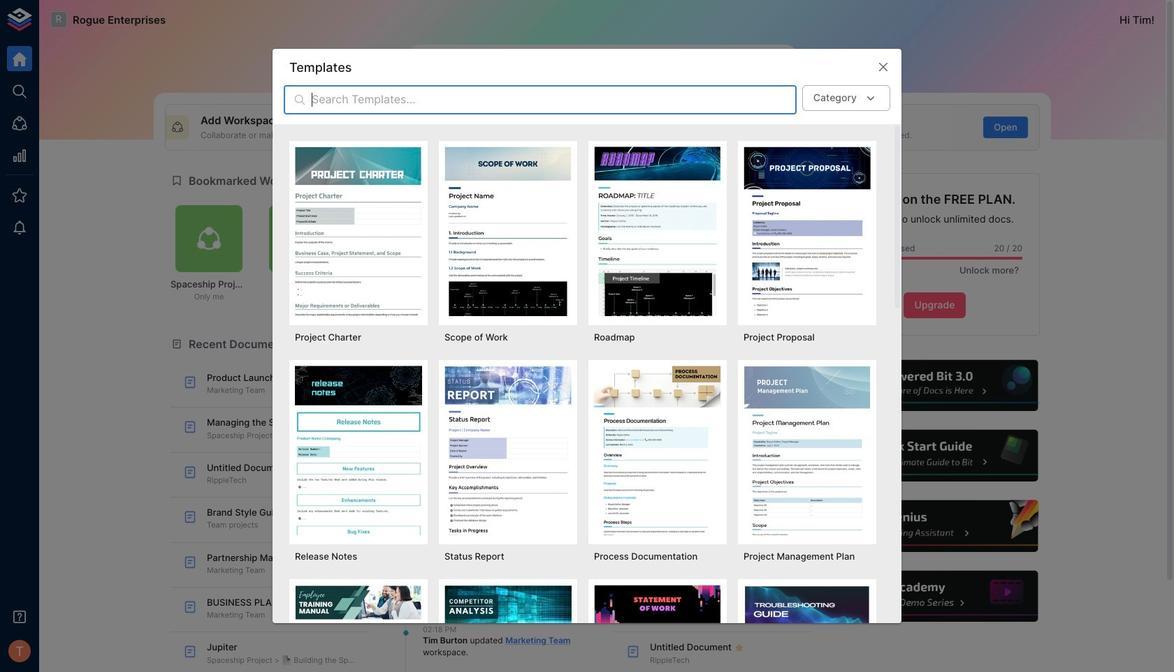 Task type: describe. For each thing, give the bounding box(es) containing it.
release notes image
[[295, 366, 422, 536]]

project management plan image
[[744, 366, 871, 536]]

scope of work image
[[444, 147, 572, 317]]

Search Templates... text field
[[312, 85, 796, 115]]

troubleshooting guide image
[[744, 586, 871, 673]]

roadmap image
[[594, 147, 721, 317]]

1 help image from the top
[[830, 358, 1040, 414]]

3 help image from the top
[[830, 499, 1040, 555]]

statement of work image
[[594, 586, 721, 673]]

4 help image from the top
[[830, 570, 1040, 625]]

2 help image from the top
[[830, 429, 1040, 484]]

project proposal image
[[744, 147, 871, 317]]



Task type: vqa. For each thing, say whether or not it's contained in the screenshot.
TABLE OF CONTENTS image
no



Task type: locate. For each thing, give the bounding box(es) containing it.
dialog
[[273, 49, 901, 673]]

help image
[[830, 358, 1040, 414], [830, 429, 1040, 484], [830, 499, 1040, 555], [830, 570, 1040, 625]]

competitor research report image
[[444, 586, 572, 673]]

process documentation image
[[594, 366, 721, 536]]

status report image
[[444, 366, 572, 536]]

employee training manual image
[[295, 586, 422, 673]]

project charter image
[[295, 147, 422, 317]]



